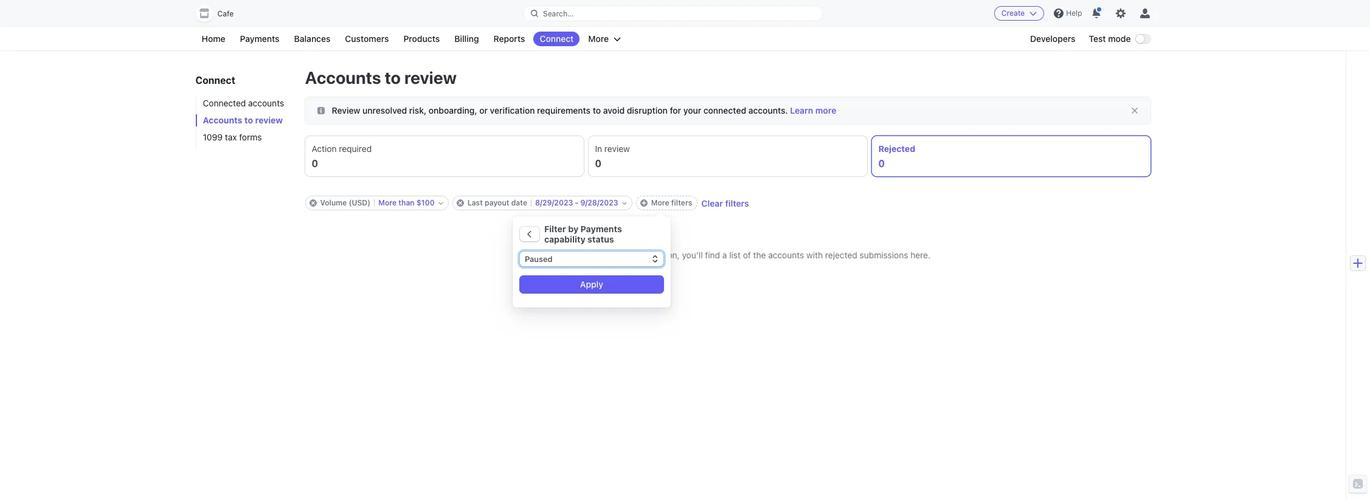 Task type: describe. For each thing, give the bounding box(es) containing it.
test
[[1089, 33, 1106, 44]]

1 vertical spatial accounts to review
[[203, 115, 283, 125]]

status
[[588, 234, 614, 245]]

with
[[807, 250, 823, 260]]

filter
[[544, 224, 566, 234]]

payments link
[[234, 32, 286, 46]]

learn more link
[[790, 105, 837, 116]]

more filters
[[651, 198, 693, 207]]

clear
[[702, 198, 723, 208]]

1099
[[203, 132, 223, 142]]

than
[[399, 198, 415, 207]]

in review 0
[[595, 144, 630, 169]]

has
[[576, 250, 590, 260]]

home
[[202, 33, 225, 44]]

svg image
[[317, 107, 325, 114]]

svg image
[[526, 231, 534, 238]]

volume
[[320, 198, 347, 207]]

(usd)
[[349, 198, 371, 207]]

help
[[1067, 9, 1083, 18]]

you'll
[[682, 250, 703, 260]]

8/29/2023 - 9/28/2023
[[535, 198, 619, 207]]

8/29/2023
[[535, 198, 573, 207]]

0 horizontal spatial accounts
[[248, 98, 284, 108]]

Search… search field
[[524, 6, 823, 21]]

connected accounts link
[[196, 97, 293, 110]]

more for more
[[589, 33, 609, 44]]

0 vertical spatial accounts
[[305, 68, 381, 88]]

to inside accounts to review link
[[245, 115, 253, 125]]

submission,
[[633, 250, 680, 260]]

in
[[595, 144, 602, 154]]

of
[[743, 250, 751, 260]]

1099 tax forms
[[203, 132, 262, 142]]

1099 tax forms link
[[196, 131, 293, 144]]

developers link
[[1024, 32, 1082, 46]]

action required 0
[[312, 144, 372, 169]]

filter by payments capability status
[[544, 224, 622, 245]]

add more filters image
[[640, 200, 648, 207]]

reports
[[494, 33, 525, 44]]

clear filters toolbar
[[305, 196, 1151, 210]]

more for more filters
[[651, 198, 670, 207]]

required
[[339, 144, 372, 154]]

connected
[[203, 98, 246, 108]]

last payout date
[[468, 198, 527, 207]]

forms
[[239, 132, 262, 142]]

products link
[[398, 32, 446, 46]]

unresolved
[[363, 105, 407, 116]]

connected
[[704, 105, 747, 116]]

edit volume (usd) image
[[438, 201, 443, 206]]

accounts to review link
[[196, 114, 293, 127]]

apply button
[[520, 276, 664, 293]]

clear filters button
[[702, 198, 749, 208]]

0 for in review 0
[[595, 158, 602, 169]]

search…
[[543, 9, 574, 18]]

$100
[[417, 198, 435, 207]]

more than $100
[[379, 198, 435, 207]]

your
[[684, 105, 702, 116]]

review inside in review 0
[[605, 144, 630, 154]]

help button
[[1050, 4, 1087, 23]]

by
[[568, 224, 579, 234]]

when
[[525, 250, 548, 260]]

action
[[312, 144, 337, 154]]

create
[[1002, 9, 1025, 18]]

9/28/2023
[[581, 198, 619, 207]]

1 vertical spatial accounts
[[203, 115, 242, 125]]

payout
[[485, 198, 509, 207]]

list
[[730, 250, 741, 260]]

apply
[[580, 279, 604, 290]]

rejected 0
[[879, 144, 916, 169]]



Task type: vqa. For each thing, say whether or not it's contained in the screenshot.
billing link
yes



Task type: locate. For each thing, give the bounding box(es) containing it.
payments down 9/28/2023
[[581, 224, 622, 234]]

tax
[[225, 132, 237, 142]]

more
[[589, 33, 609, 44], [379, 198, 397, 207], [651, 198, 670, 207]]

cafe button
[[196, 5, 246, 22]]

0 horizontal spatial review
[[255, 115, 283, 125]]

2 horizontal spatial review
[[605, 144, 630, 154]]

balances
[[294, 33, 331, 44]]

learn
[[790, 105, 814, 116]]

2 horizontal spatial more
[[651, 198, 670, 207]]

volume (usd)
[[320, 198, 371, 207]]

onboarding,
[[429, 105, 477, 116]]

filters
[[725, 198, 749, 208], [672, 198, 693, 207]]

tab list
[[305, 136, 1151, 176]]

to up unresolved
[[385, 68, 401, 88]]

review up forms
[[255, 115, 283, 125]]

0 inside action required 0
[[312, 158, 318, 169]]

0 down action
[[312, 158, 318, 169]]

0 horizontal spatial rejected
[[592, 250, 624, 260]]

to left avoid
[[593, 105, 601, 116]]

connect down search…
[[540, 33, 574, 44]]

for
[[670, 105, 681, 116]]

review right in
[[605, 144, 630, 154]]

2 rejected from the left
[[825, 250, 858, 260]]

review unresolved risk, onboarding, or verification requirements to avoid disruption for your connected accounts. learn more
[[332, 105, 837, 116]]

edit last payout date image
[[622, 201, 627, 206]]

create button
[[995, 6, 1045, 21]]

more
[[816, 105, 837, 116]]

filters right clear
[[725, 198, 749, 208]]

risk,
[[409, 105, 427, 116]]

filters for more filters
[[672, 198, 693, 207]]

accounts
[[248, 98, 284, 108], [768, 250, 804, 260]]

1 a from the left
[[626, 250, 631, 260]]

1 horizontal spatial a
[[723, 250, 727, 260]]

billing
[[455, 33, 479, 44]]

0 inside in review 0
[[595, 158, 602, 169]]

1 horizontal spatial 0
[[595, 158, 602, 169]]

review up the 'risk,'
[[405, 68, 457, 88]]

0 horizontal spatial connect
[[196, 75, 235, 86]]

accounts right the
[[768, 250, 804, 260]]

filters left clear
[[672, 198, 693, 207]]

1 horizontal spatial accounts to review
[[305, 68, 457, 88]]

verification
[[490, 105, 535, 116]]

remove last payout date image
[[457, 200, 464, 207]]

payments right home
[[240, 33, 280, 44]]

payments inside filter by payments capability status
[[581, 224, 622, 234]]

0 down in
[[595, 158, 602, 169]]

submissions
[[860, 250, 909, 260]]

remove volume (usd) image
[[309, 200, 317, 207]]

disruption
[[627, 105, 668, 116]]

0 vertical spatial review
[[405, 68, 457, 88]]

more inside "button"
[[589, 33, 609, 44]]

customers link
[[339, 32, 395, 46]]

customers
[[345, 33, 389, 44]]

cafe
[[217, 9, 234, 18]]

2 horizontal spatial 0
[[879, 158, 885, 169]]

2 0 from the left
[[595, 158, 602, 169]]

home link
[[196, 32, 232, 46]]

0 vertical spatial accounts
[[248, 98, 284, 108]]

mode
[[1109, 33, 1131, 44]]

0 horizontal spatial a
[[626, 250, 631, 260]]

clear filters
[[702, 198, 749, 208]]

1 horizontal spatial more
[[589, 33, 609, 44]]

1 horizontal spatial accounts
[[305, 68, 381, 88]]

0 horizontal spatial to
[[245, 115, 253, 125]]

1 horizontal spatial review
[[405, 68, 457, 88]]

accounts up review
[[305, 68, 381, 88]]

0 vertical spatial connect
[[540, 33, 574, 44]]

0 horizontal spatial payments
[[240, 33, 280, 44]]

1 vertical spatial review
[[255, 115, 283, 125]]

1 horizontal spatial accounts
[[768, 250, 804, 260]]

test mode
[[1089, 33, 1131, 44]]

0 down rejected
[[879, 158, 885, 169]]

here.
[[911, 250, 931, 260]]

last
[[468, 198, 483, 207]]

review
[[405, 68, 457, 88], [255, 115, 283, 125], [605, 144, 630, 154]]

products
[[404, 33, 440, 44]]

1 horizontal spatial payments
[[581, 224, 622, 234]]

capability
[[544, 234, 586, 245]]

avoid
[[603, 105, 625, 116]]

stripe
[[550, 250, 573, 260]]

reports link
[[488, 32, 531, 46]]

accounts up accounts to review link
[[248, 98, 284, 108]]

2 vertical spatial review
[[605, 144, 630, 154]]

0
[[312, 158, 318, 169], [595, 158, 602, 169], [879, 158, 885, 169]]

1 vertical spatial accounts
[[768, 250, 804, 260]]

accounts to review up unresolved
[[305, 68, 457, 88]]

0 horizontal spatial more
[[379, 198, 397, 207]]

0 inside rejected 0
[[879, 158, 885, 169]]

review
[[332, 105, 360, 116]]

rejected down status
[[592, 250, 624, 260]]

accounts down connected on the left of the page
[[203, 115, 242, 125]]

0 horizontal spatial 0
[[312, 158, 318, 169]]

accounts
[[305, 68, 381, 88], [203, 115, 242, 125]]

1 horizontal spatial rejected
[[825, 250, 858, 260]]

when stripe has rejected a submission, you'll find a list of the accounts with rejected submissions here.
[[525, 250, 931, 260]]

0 horizontal spatial accounts
[[203, 115, 242, 125]]

more right add more filters image
[[651, 198, 670, 207]]

1 horizontal spatial connect
[[540, 33, 574, 44]]

payments inside "link"
[[240, 33, 280, 44]]

requirements
[[537, 105, 591, 116]]

connect
[[540, 33, 574, 44], [196, 75, 235, 86]]

date
[[511, 198, 527, 207]]

connect link
[[534, 32, 580, 46]]

2 horizontal spatial to
[[593, 105, 601, 116]]

more button
[[582, 32, 627, 46]]

menu
[[515, 219, 664, 293]]

rejected right the with
[[825, 250, 858, 260]]

rejected
[[879, 144, 916, 154]]

1 vertical spatial payments
[[581, 224, 622, 234]]

1 horizontal spatial filters
[[725, 198, 749, 208]]

to
[[385, 68, 401, 88], [593, 105, 601, 116], [245, 115, 253, 125]]

connect up connected on the left of the page
[[196, 75, 235, 86]]

the
[[753, 250, 766, 260]]

developers
[[1031, 33, 1076, 44]]

filters for clear filters
[[725, 198, 749, 208]]

more right connect link
[[589, 33, 609, 44]]

1 rejected from the left
[[592, 250, 624, 260]]

a left submission,
[[626, 250, 631, 260]]

a left the list
[[723, 250, 727, 260]]

connected accounts
[[203, 98, 284, 108]]

0 for action required 0
[[312, 158, 318, 169]]

0 vertical spatial accounts to review
[[305, 68, 457, 88]]

more left than
[[379, 198, 397, 207]]

balances link
[[288, 32, 337, 46]]

2 a from the left
[[723, 250, 727, 260]]

or
[[480, 105, 488, 116]]

1 0 from the left
[[312, 158, 318, 169]]

to up forms
[[245, 115, 253, 125]]

more for more than $100
[[379, 198, 397, 207]]

Search… text field
[[524, 6, 823, 21]]

menu containing filter by payments capability status
[[515, 219, 664, 293]]

0 horizontal spatial accounts to review
[[203, 115, 283, 125]]

accounts.
[[749, 105, 788, 116]]

tab list containing 0
[[305, 136, 1151, 176]]

accounts to review
[[305, 68, 457, 88], [203, 115, 283, 125]]

accounts to review down connected accounts link at the left top
[[203, 115, 283, 125]]

-
[[575, 198, 579, 207]]

find
[[705, 250, 720, 260]]

1 horizontal spatial to
[[385, 68, 401, 88]]

a
[[626, 250, 631, 260], [723, 250, 727, 260]]

1 vertical spatial connect
[[196, 75, 235, 86]]

billing link
[[449, 32, 485, 46]]

3 0 from the left
[[879, 158, 885, 169]]

0 horizontal spatial filters
[[672, 198, 693, 207]]

0 vertical spatial payments
[[240, 33, 280, 44]]



